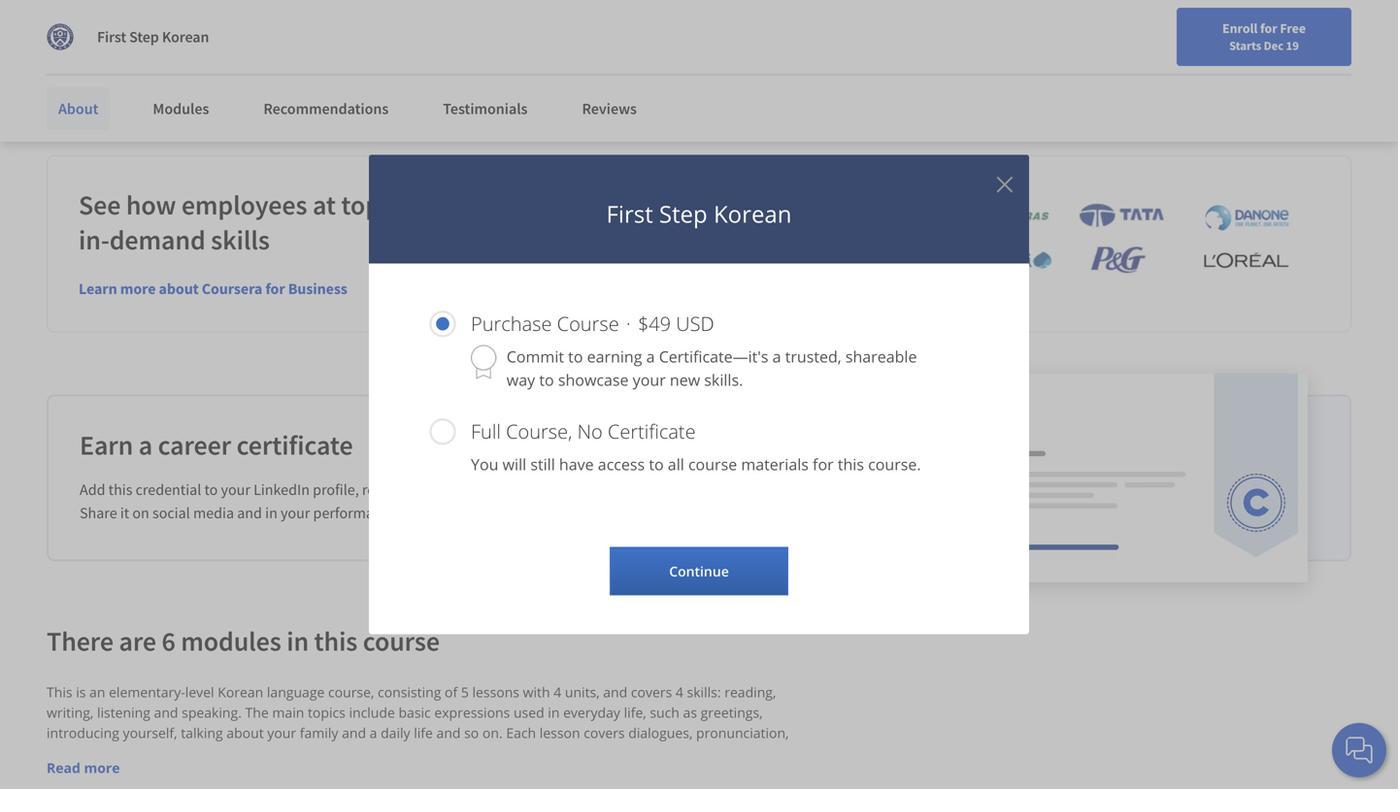 Task type: describe. For each thing, give the bounding box(es) containing it.
this inside add this credential to your linkedin profile, resume, or cv share it on social media and in your performance review
[[108, 480, 132, 500]]

companies
[[386, 188, 512, 222]]

so
[[464, 724, 479, 743]]

read
[[47, 759, 80, 777]]

introducing
[[47, 724, 119, 743]]

6
[[162, 625, 175, 659]]

shareable
[[47, 14, 113, 33]]

family
[[300, 724, 338, 743]]

about
[[58, 99, 98, 118]]

on.
[[482, 724, 503, 743]]

a down $49 at the top left of page
[[646, 346, 655, 367]]

with
[[523, 683, 550, 702]]

1 vertical spatial are
[[119, 625, 156, 659]]

your inside the this is an elementary-level korean language course, consisting of 5 lessons with 4 units, and covers 4 skills: reading, writing, listening and speaking. the main topics include basic expressions used in everyday life, such as greetings, introducing yourself, talking about your family and a daily life and so on. each lesson covers dialogues, pronunciation, vocabulary, grammar, quizzes and role-plays. read more
[[267, 724, 296, 743]]

have
[[559, 454, 594, 475]]

coursera career certificate image
[[985, 374, 1308, 582]]

lessons
[[472, 683, 519, 702]]

media
[[193, 504, 234, 523]]

0 vertical spatial more
[[120, 279, 156, 299]]

credential
[[136, 480, 201, 500]]

commit to earning a certificate—it's a trusted, shareable way to showcase your new skills.
[[507, 346, 917, 390]]

19
[[1286, 38, 1299, 53]]

talking
[[181, 724, 223, 743]]

purchase course · $49 usd
[[471, 310, 714, 337]]

shareable
[[846, 346, 917, 367]]

learn more about coursera for business
[[79, 279, 347, 299]]

this
[[47, 683, 72, 702]]

used
[[514, 704, 544, 722]]

grammar,
[[123, 744, 185, 763]]

see how employees at top companies are mastering in-demand skills
[[79, 188, 677, 257]]

course,
[[328, 683, 374, 702]]

there are 6 modules in this course
[[47, 625, 440, 659]]

and left so
[[436, 724, 461, 743]]

0 horizontal spatial step
[[129, 27, 159, 47]]

lesson
[[540, 724, 580, 743]]

and up life,
[[603, 683, 627, 702]]

recommendations link
[[252, 87, 400, 130]]

course.
[[868, 454, 921, 475]]

korean inside the this is an elementary-level korean language course, consisting of 5 lessons with 4 units, and covers 4 skills: reading, writing, listening and speaking. the main topics include basic expressions used in everyday life, such as greetings, introducing yourself, talking about your family and a daily life and so on. each lesson covers dialogues, pronunciation, vocabulary, grammar, quizzes and role-plays. read more
[[218, 683, 263, 702]]

continue
[[669, 562, 729, 581]]

more inside the this is an elementary-level korean language course, consisting of 5 lessons with 4 units, and covers 4 skills: reading, writing, listening and speaking. the main topics include basic expressions used in everyday life, such as greetings, introducing yourself, talking about your family and a daily life and so on. each lesson covers dialogues, pronunciation, vocabulary, grammar, quizzes and role-plays. read more
[[84, 759, 120, 777]]

materials
[[741, 454, 809, 475]]

there
[[47, 625, 114, 659]]

share
[[80, 504, 117, 523]]

english
[[1062, 61, 1109, 80]]

1 horizontal spatial step
[[659, 198, 708, 230]]

speaking.
[[182, 704, 242, 722]]

0 horizontal spatial certificate
[[116, 14, 182, 33]]

performance
[[313, 504, 397, 523]]

learn
[[79, 279, 117, 299]]

consisting
[[378, 683, 441, 702]]

earn
[[80, 428, 133, 462]]

usd
[[676, 310, 714, 337]]

course inside full course, no certificate you will still have access to all course materials for this course.
[[688, 454, 737, 475]]

✕
[[996, 168, 1014, 200]]

reviews link
[[570, 87, 649, 130]]

1 horizontal spatial first step korean
[[606, 198, 792, 230]]

demand
[[109, 223, 206, 257]]

of
[[445, 683, 458, 702]]

dec
[[1264, 38, 1284, 53]]

1 horizontal spatial this
[[314, 625, 358, 659]]

add for add to your linkedin profile
[[47, 44, 69, 61]]

daily
[[381, 724, 410, 743]]

$49
[[638, 310, 671, 337]]

chat with us image
[[1344, 735, 1375, 766]]

certificate—it's
[[659, 346, 768, 367]]

to inside add this credential to your linkedin profile, resume, or cv share it on social media and in your performance review
[[204, 480, 218, 500]]

your up media
[[221, 480, 250, 500]]

modules
[[153, 99, 209, 118]]

new
[[670, 369, 700, 390]]

resume,
[[362, 480, 414, 500]]

an
[[89, 683, 105, 702]]

linkedin inside add this credential to your linkedin profile, resume, or cv share it on social media and in your performance review
[[254, 480, 310, 500]]

expressions
[[434, 704, 510, 722]]

employees
[[181, 188, 307, 222]]

modules link
[[141, 87, 221, 130]]

a left trusted,
[[773, 346, 781, 367]]

0 vertical spatial first step korean
[[97, 27, 209, 47]]

include
[[349, 704, 395, 722]]

this is an elementary-level korean language course, consisting of 5 lessons with 4 units, and covers 4 skills: reading, writing, listening and speaking. the main topics include basic expressions used in everyday life, such as greetings, introducing yourself, talking about your family and a daily life and so on. each lesson covers dialogues, pronunciation, vocabulary, grammar, quizzes and role-plays. read more
[[47, 683, 792, 777]]

it
[[120, 504, 129, 523]]

full
[[471, 418, 501, 445]]

no
[[577, 418, 603, 445]]

dialogues,
[[628, 724, 693, 743]]

skills.
[[704, 369, 743, 390]]

0 horizontal spatial for
[[265, 279, 285, 299]]

level
[[185, 683, 214, 702]]

starts
[[1229, 38, 1261, 53]]

trusted,
[[785, 346, 841, 367]]

yonsei university image
[[47, 23, 74, 50]]

life,
[[624, 704, 646, 722]]

course,
[[506, 418, 572, 445]]

course
[[557, 310, 619, 337]]



Task type: vqa. For each thing, say whether or not it's contained in the screenshot.
fluent
no



Task type: locate. For each thing, give the bounding box(es) containing it.
0 vertical spatial this
[[838, 454, 864, 475]]

more right learn
[[120, 279, 156, 299]]

your inside commit to earning a certificate—it's a trusted, shareable way to showcase your new skills.
[[633, 369, 666, 390]]

and down include
[[342, 724, 366, 743]]

4 up as
[[676, 683, 683, 702]]

everyday
[[563, 704, 620, 722]]

0 horizontal spatial add
[[47, 44, 69, 61]]

vocabulary,
[[47, 744, 119, 763]]

course up consisting
[[363, 625, 440, 659]]

still
[[530, 454, 555, 475]]

about left coursera
[[159, 279, 199, 299]]

each
[[506, 724, 536, 743]]

certificate up add to your linkedin profile
[[116, 14, 182, 33]]

testimonials
[[443, 99, 528, 118]]

1 horizontal spatial for
[[813, 454, 834, 475]]

are left 6
[[119, 625, 156, 659]]

1 4 from the left
[[554, 683, 561, 702]]

in up lesson
[[548, 704, 560, 722]]

0 horizontal spatial this
[[108, 480, 132, 500]]

to down shareable
[[72, 44, 84, 61]]

0 vertical spatial linkedin
[[115, 44, 164, 61]]

None search field
[[277, 51, 597, 90]]

greetings,
[[701, 704, 763, 722]]

about inside the this is an elementary-level korean language course, consisting of 5 lessons with 4 units, and covers 4 skills: reading, writing, listening and speaking. the main topics include basic expressions used in everyday life, such as greetings, introducing yourself, talking about your family and a daily life and so on. each lesson covers dialogues, pronunciation, vocabulary, grammar, quizzes and role-plays. read more
[[227, 724, 264, 743]]

read more button
[[47, 758, 120, 778]]

and left role-
[[239, 744, 263, 763]]

add for add this credential to your linkedin profile, resume, or cv share it on social media and in your performance review
[[80, 480, 105, 500]]

1 vertical spatial in
[[287, 625, 309, 659]]

a right the earn
[[139, 428, 153, 462]]

linkedin
[[115, 44, 164, 61], [254, 480, 310, 500]]

add this credential to your linkedin profile, resume, or cv share it on social media and in your performance review
[[80, 480, 451, 523]]

review
[[400, 504, 443, 523]]

2 horizontal spatial this
[[838, 454, 864, 475]]

add inside add this credential to your linkedin profile, resume, or cv share it on social media and in your performance review
[[80, 480, 105, 500]]

covers up the "such"
[[631, 683, 672, 702]]

skills
[[211, 223, 270, 257]]

show notifications image
[[1172, 63, 1196, 86]]

1 vertical spatial linkedin
[[254, 480, 310, 500]]

1 vertical spatial step
[[659, 198, 708, 230]]

modules
[[181, 625, 281, 659]]

and
[[237, 504, 262, 523], [603, 683, 627, 702], [154, 704, 178, 722], [342, 724, 366, 743], [436, 724, 461, 743], [239, 744, 263, 763]]

all
[[668, 454, 684, 475]]

0 vertical spatial step
[[129, 27, 159, 47]]

1 vertical spatial first step korean
[[606, 198, 792, 230]]

1 vertical spatial for
[[265, 279, 285, 299]]

will
[[503, 454, 526, 475]]

profile
[[167, 44, 204, 61]]

to up showcase
[[568, 346, 583, 367]]

0 horizontal spatial linkedin
[[115, 44, 164, 61]]

0 vertical spatial first
[[97, 27, 126, 47]]

4 right with
[[554, 683, 561, 702]]

purchase
[[471, 310, 552, 337]]

add down shareable
[[47, 44, 69, 61]]

coursera image
[[23, 55, 147, 86]]

to left the all
[[649, 454, 664, 475]]

shareable certificate
[[47, 14, 182, 33]]

elementary-
[[109, 683, 185, 702]]

linkedin left "profile,"
[[254, 480, 310, 500]]

2 horizontal spatial korean
[[714, 198, 792, 230]]

earning
[[587, 346, 642, 367]]

on
[[132, 504, 149, 523]]

continue button
[[610, 547, 788, 596]]

to up media
[[204, 480, 218, 500]]

2 horizontal spatial in
[[548, 704, 560, 722]]

course right the all
[[688, 454, 737, 475]]

access
[[598, 454, 645, 475]]

your right find
[[923, 61, 949, 79]]

1 horizontal spatial certificate
[[237, 428, 353, 462]]

and up yourself,
[[154, 704, 178, 722]]

0 horizontal spatial first
[[97, 27, 126, 47]]

your down shareable certificate
[[86, 44, 112, 61]]

0 horizontal spatial about
[[159, 279, 199, 299]]

certificate
[[116, 14, 182, 33], [237, 428, 353, 462]]

coursera
[[202, 279, 262, 299]]

find your new career
[[896, 61, 1017, 79]]

this inside full course, no certificate you will still have access to all course materials for this course.
[[838, 454, 864, 475]]

this up it
[[108, 480, 132, 500]]

2 vertical spatial this
[[314, 625, 358, 659]]

main
[[272, 704, 304, 722]]

about
[[159, 279, 199, 299], [227, 724, 264, 743]]

find your new career link
[[886, 58, 1027, 83]]

to inside full course, no certificate you will still have access to all course materials for this course.
[[649, 454, 664, 475]]

reading,
[[725, 683, 776, 702]]

5
[[461, 683, 469, 702]]

are inside see how employees at top companies are mastering in-demand skills
[[517, 188, 554, 222]]

step
[[129, 27, 159, 47], [659, 198, 708, 230]]

how
[[126, 188, 176, 222]]

a down include
[[370, 724, 377, 743]]

your left new
[[633, 369, 666, 390]]

1 horizontal spatial about
[[227, 724, 264, 743]]

0 vertical spatial covers
[[631, 683, 672, 702]]

in right media
[[265, 504, 278, 523]]

0 horizontal spatial 4
[[554, 683, 561, 702]]

units,
[[565, 683, 600, 702]]

✕ button
[[996, 168, 1014, 200]]

to
[[72, 44, 84, 61], [568, 346, 583, 367], [539, 369, 554, 390], [649, 454, 664, 475], [204, 480, 218, 500]]

2 4 from the left
[[676, 683, 683, 702]]

life
[[414, 724, 433, 743]]

reviews
[[582, 99, 637, 118]]

0 horizontal spatial in
[[265, 504, 278, 523]]

1 vertical spatial first
[[606, 198, 653, 230]]

1 vertical spatial certificate
[[237, 428, 353, 462]]

0 vertical spatial about
[[159, 279, 199, 299]]

social
[[152, 504, 190, 523]]

english button
[[1027, 39, 1144, 102]]

0 horizontal spatial korean
[[162, 27, 209, 47]]

1 horizontal spatial course
[[688, 454, 737, 475]]

1 vertical spatial add
[[80, 480, 105, 500]]

for individuals
[[31, 10, 129, 29]]

this up course,
[[314, 625, 358, 659]]

0 vertical spatial in
[[265, 504, 278, 523]]

0 vertical spatial korean
[[162, 27, 209, 47]]

0 horizontal spatial first step korean
[[97, 27, 209, 47]]

0 vertical spatial course
[[688, 454, 737, 475]]

see
[[79, 188, 121, 222]]

add to your linkedin profile
[[47, 44, 204, 61]]

in inside the this is an elementary-level korean language course, consisting of 5 lessons with 4 units, and covers 4 skills: reading, writing, listening and speaking. the main topics include basic expressions used in everyday life, such as greetings, introducing yourself, talking about your family and a daily life and so on. each lesson covers dialogues, pronunciation, vocabulary, grammar, quizzes and role-plays. read more
[[548, 704, 560, 722]]

in up language
[[287, 625, 309, 659]]

yourself,
[[123, 724, 177, 743]]

plays.
[[296, 744, 332, 763]]

0 vertical spatial add
[[47, 44, 69, 61]]

cv
[[434, 480, 451, 500]]

2 vertical spatial in
[[548, 704, 560, 722]]

your inside 'link'
[[923, 61, 949, 79]]

learn more about coursera for business link
[[79, 279, 347, 299]]

find
[[896, 61, 921, 79]]

certificate up "profile,"
[[237, 428, 353, 462]]

linkedin down shareable certificate
[[115, 44, 164, 61]]

in inside add this credential to your linkedin profile, resume, or cv share it on social media and in your performance review
[[265, 504, 278, 523]]

·
[[626, 310, 631, 337]]

about link
[[47, 87, 110, 130]]

2 vertical spatial for
[[813, 454, 834, 475]]

profile,
[[313, 480, 359, 500]]

at
[[313, 188, 336, 222]]

0 vertical spatial for
[[1260, 19, 1277, 37]]

1 horizontal spatial in
[[287, 625, 309, 659]]

1 vertical spatial covers
[[584, 724, 625, 743]]

coursera enterprise logos image
[[919, 202, 1307, 286]]

your left performance
[[281, 504, 310, 523]]

skills:
[[687, 683, 721, 702]]

1 horizontal spatial add
[[80, 480, 105, 500]]

more
[[120, 279, 156, 299], [84, 759, 120, 777]]

1 horizontal spatial korean
[[218, 683, 263, 702]]

full course, no certificate you will still have access to all course materials for this course.
[[471, 418, 921, 475]]

0 horizontal spatial are
[[119, 625, 156, 659]]

language
[[267, 683, 325, 702]]

enroll
[[1222, 19, 1258, 37]]

covers down everyday
[[584, 724, 625, 743]]

commit
[[507, 346, 564, 367]]

and right media
[[237, 504, 262, 523]]

for up dec
[[1260, 19, 1277, 37]]

pronunciation,
[[696, 724, 789, 743]]

testimonials link
[[431, 87, 539, 130]]

1 horizontal spatial first
[[606, 198, 653, 230]]

0 horizontal spatial covers
[[584, 724, 625, 743]]

are left mastering
[[517, 188, 554, 222]]

free
[[1280, 19, 1306, 37]]

0 horizontal spatial course
[[363, 625, 440, 659]]

1 vertical spatial more
[[84, 759, 120, 777]]

1 vertical spatial course
[[363, 625, 440, 659]]

career
[[980, 61, 1017, 79]]

for right materials
[[813, 454, 834, 475]]

for left business
[[265, 279, 285, 299]]

2 horizontal spatial for
[[1260, 19, 1277, 37]]

way
[[507, 369, 535, 390]]

a inside the this is an elementary-level korean language course, consisting of 5 lessons with 4 units, and covers 4 skills: reading, writing, listening and speaking. the main topics include basic expressions used in everyday life, such as greetings, introducing yourself, talking about your family and a daily life and so on. each lesson covers dialogues, pronunciation, vocabulary, grammar, quizzes and role-plays. read more
[[370, 724, 377, 743]]

this left course.
[[838, 454, 864, 475]]

topics
[[308, 704, 346, 722]]

more right read
[[84, 759, 120, 777]]

2 vertical spatial korean
[[218, 683, 263, 702]]

1 vertical spatial korean
[[714, 198, 792, 230]]

1 vertical spatial about
[[227, 724, 264, 743]]

1 horizontal spatial 4
[[676, 683, 683, 702]]

1 horizontal spatial are
[[517, 188, 554, 222]]

mastering
[[560, 188, 677, 222]]

in-
[[79, 223, 109, 257]]

for inside the enroll for free starts dec 19
[[1260, 19, 1277, 37]]

as
[[683, 704, 697, 722]]

quizzes
[[188, 744, 235, 763]]

business
[[288, 279, 347, 299]]

your up role-
[[267, 724, 296, 743]]

to right way
[[539, 369, 554, 390]]

for inside full course, no certificate you will still have access to all course materials for this course.
[[813, 454, 834, 475]]

1 horizontal spatial covers
[[631, 683, 672, 702]]

add up share
[[80, 480, 105, 500]]

1 vertical spatial this
[[108, 480, 132, 500]]

individuals
[[55, 10, 129, 29]]

1 horizontal spatial linkedin
[[254, 480, 310, 500]]

0 vertical spatial are
[[517, 188, 554, 222]]

about down the
[[227, 724, 264, 743]]

new
[[952, 61, 977, 79]]

career
[[158, 428, 231, 462]]

and inside add this credential to your linkedin profile, resume, or cv share it on social media and in your performance review
[[237, 504, 262, 523]]

top
[[341, 188, 381, 222]]

0 vertical spatial certificate
[[116, 14, 182, 33]]



